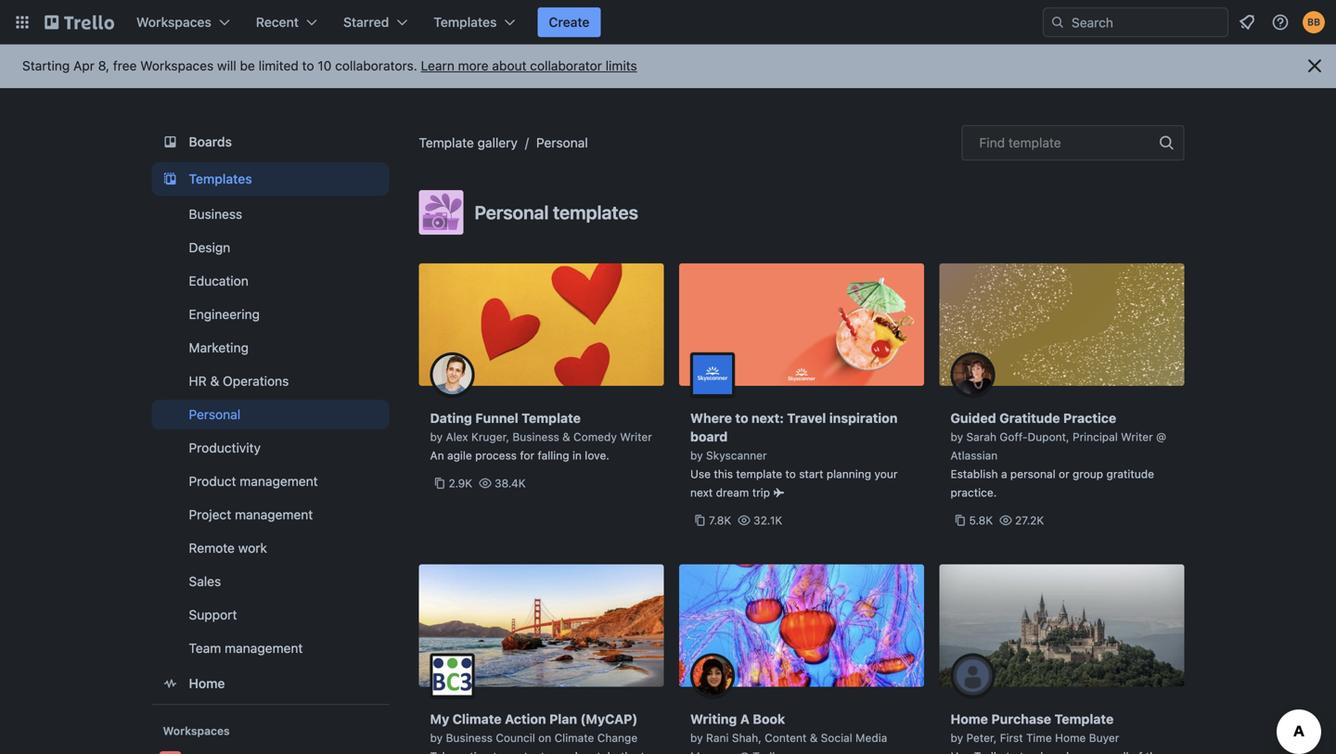 Task type: describe. For each thing, give the bounding box(es) containing it.
personal
[[1011, 468, 1056, 481]]

home for home purchase template by peter, first time home buyer
[[951, 712, 988, 727]]

boards
[[189, 134, 232, 149]]

business link
[[152, 200, 389, 229]]

✈️
[[773, 486, 784, 499]]

(mycap)
[[581, 712, 638, 727]]

travel
[[787, 411, 826, 426]]

book
[[753, 712, 785, 727]]

gratitude
[[1000, 411, 1060, 426]]

operations
[[223, 374, 289, 389]]

0 vertical spatial personal link
[[536, 135, 588, 150]]

skyscanner image
[[691, 353, 735, 397]]

personal templates
[[475, 201, 639, 223]]

plan
[[549, 712, 577, 727]]

personal icon image
[[419, 190, 464, 235]]

group
[[1073, 468, 1104, 481]]

primary element
[[0, 0, 1336, 45]]

goff-
[[1000, 431, 1028, 444]]

home image
[[159, 673, 181, 695]]

buyer
[[1089, 732, 1120, 745]]

first
[[1000, 732, 1023, 745]]

project management
[[189, 507, 313, 523]]

0 horizontal spatial personal link
[[152, 400, 389, 430]]

sales link
[[152, 567, 389, 597]]

board
[[691, 429, 728, 445]]

hr
[[189, 374, 207, 389]]

dream
[[716, 486, 749, 499]]

gratitude
[[1107, 468, 1155, 481]]

collaborators.
[[335, 58, 417, 73]]

productivity link
[[152, 433, 389, 463]]

design
[[189, 240, 230, 255]]

project
[[189, 507, 231, 523]]

open information menu image
[[1272, 13, 1290, 32]]

8,
[[98, 58, 110, 73]]

template for dating
[[522, 411, 581, 426]]

@ inside writing a book by rani shah, content & social media manager @ trello
[[740, 750, 750, 755]]

rani shah, content & social media manager @ trello image
[[691, 654, 735, 698]]

productivity
[[189, 440, 261, 456]]

0 vertical spatial business
[[189, 207, 242, 222]]

recent
[[256, 14, 299, 30]]

1 vertical spatial to
[[735, 411, 749, 426]]

planning
[[827, 468, 872, 481]]

sarah
[[967, 431, 997, 444]]

10
[[318, 58, 332, 73]]

limits
[[606, 58, 637, 73]]

social
[[821, 732, 853, 745]]

management for team management
[[225, 641, 303, 656]]

marketing
[[189, 340, 249, 355]]

media
[[856, 732, 888, 745]]

for
[[520, 449, 535, 462]]

falling
[[538, 449, 569, 462]]

writer inside guided gratitude practice by sarah goff-dupont, principal writer @ atlassian establish a personal or group gratitude practice.
[[1121, 431, 1153, 444]]

next
[[691, 486, 713, 499]]

2 vertical spatial personal
[[189, 407, 241, 422]]

alex
[[446, 431, 468, 444]]

0 horizontal spatial climate
[[453, 712, 502, 727]]

more
[[458, 58, 489, 73]]

peter, first time home buyer image
[[951, 654, 995, 698]]

about
[[492, 58, 527, 73]]

back to home image
[[45, 7, 114, 37]]

collaborator
[[530, 58, 602, 73]]

business for my
[[446, 732, 493, 745]]

sales
[[189, 574, 221, 589]]

home purchase template by peter, first time home buyer
[[951, 712, 1120, 745]]

1 vertical spatial templates
[[189, 171, 252, 187]]

sarah goff-dupont, principal writer @ atlassian image
[[951, 353, 995, 397]]

my
[[430, 712, 449, 727]]

dating
[[430, 411, 472, 426]]

templates inside popup button
[[434, 14, 497, 30]]

template for home
[[1055, 712, 1114, 727]]

on
[[538, 732, 551, 745]]

32.1k
[[754, 514, 783, 527]]

education link
[[152, 266, 389, 296]]

board image
[[159, 131, 181, 153]]

0 notifications image
[[1236, 11, 1259, 33]]

2.9k
[[449, 477, 473, 490]]

remote work link
[[152, 534, 389, 563]]

template gallery link
[[419, 135, 518, 150]]

shah,
[[732, 732, 762, 745]]

start
[[799, 468, 824, 481]]

a
[[1001, 468, 1008, 481]]

writer inside the 'dating funnel template by alex kruger, business & comedy writer an agile process for falling in love.'
[[620, 431, 652, 444]]

1 vertical spatial personal
[[475, 201, 549, 223]]

design link
[[152, 233, 389, 263]]

templates link
[[152, 162, 389, 196]]

support link
[[152, 600, 389, 630]]

find template
[[980, 135, 1061, 150]]

starting apr 8, free workspaces will be limited to 10 collaborators. learn more about collaborator limits
[[22, 58, 637, 73]]

38.4k
[[495, 477, 526, 490]]

0 vertical spatial personal
[[536, 135, 588, 150]]

will
[[217, 58, 236, 73]]

home for home
[[189, 676, 225, 691]]

template inside where to next: travel inspiration board by skyscanner use this template to start planning your next dream trip ✈️
[[736, 468, 782, 481]]

action
[[505, 712, 546, 727]]

product management
[[189, 474, 318, 489]]

work
[[238, 541, 267, 556]]

template board image
[[159, 168, 181, 190]]

templates
[[553, 201, 639, 223]]



Task type: locate. For each thing, give the bounding box(es) containing it.
team management
[[189, 641, 303, 656]]

by inside writing a book by rani shah, content & social media manager @ trello
[[691, 732, 703, 745]]

0 vertical spatial @
[[1156, 431, 1167, 444]]

personal link down hr & operations link
[[152, 400, 389, 430]]

skyscanner
[[706, 449, 767, 462]]

by
[[430, 431, 443, 444], [951, 431, 964, 444], [691, 449, 703, 462], [430, 732, 443, 745], [691, 732, 703, 745], [951, 732, 964, 745]]

by inside my climate action plan (mycap) by business council on climate change
[[430, 732, 443, 745]]

1 horizontal spatial templates
[[434, 14, 497, 30]]

by up an
[[430, 431, 443, 444]]

2 horizontal spatial to
[[786, 468, 796, 481]]

personal up productivity
[[189, 407, 241, 422]]

2 vertical spatial home
[[1055, 732, 1086, 745]]

apr
[[73, 58, 95, 73]]

2 horizontal spatial &
[[810, 732, 818, 745]]

love.
[[585, 449, 610, 462]]

1 horizontal spatial personal link
[[536, 135, 588, 150]]

in
[[573, 449, 582, 462]]

0 vertical spatial to
[[302, 58, 314, 73]]

0 horizontal spatial templates
[[189, 171, 252, 187]]

template up trip
[[736, 468, 782, 481]]

learn more about collaborator limits link
[[421, 58, 637, 73]]

by for dating
[[430, 431, 443, 444]]

management for project management
[[235, 507, 313, 523]]

1 horizontal spatial &
[[563, 431, 570, 444]]

@ inside guided gratitude practice by sarah goff-dupont, principal writer @ atlassian establish a personal or group gratitude practice.
[[1156, 431, 1167, 444]]

free
[[113, 58, 137, 73]]

workspaces button
[[125, 7, 241, 37]]

by inside guided gratitude practice by sarah goff-dupont, principal writer @ atlassian establish a personal or group gratitude practice.
[[951, 431, 964, 444]]

climate down plan
[[555, 732, 594, 745]]

business inside my climate action plan (mycap) by business council on climate change
[[446, 732, 493, 745]]

by inside home purchase template by peter, first time home buyer
[[951, 732, 964, 745]]

@ down "shah,"
[[740, 750, 750, 755]]

& for dating
[[563, 431, 570, 444]]

template right find
[[1009, 135, 1061, 150]]

by down my
[[430, 732, 443, 745]]

0 horizontal spatial business
[[189, 207, 242, 222]]

where
[[691, 411, 732, 426]]

1 vertical spatial &
[[563, 431, 570, 444]]

writer right comedy at the left
[[620, 431, 652, 444]]

writing
[[691, 712, 737, 727]]

content
[[765, 732, 807, 745]]

climate
[[453, 712, 502, 727], [555, 732, 594, 745]]

support
[[189, 607, 237, 623]]

gallery
[[478, 135, 518, 150]]

1 horizontal spatial to
[[735, 411, 749, 426]]

writer
[[620, 431, 652, 444], [1121, 431, 1153, 444]]

& left social
[[810, 732, 818, 745]]

to left 10
[[302, 58, 314, 73]]

0 horizontal spatial home
[[189, 676, 225, 691]]

1 horizontal spatial writer
[[1121, 431, 1153, 444]]

workspaces down workspaces dropdown button
[[140, 58, 214, 73]]

1 vertical spatial personal link
[[152, 400, 389, 430]]

template up buyer
[[1055, 712, 1114, 727]]

1 horizontal spatial climate
[[555, 732, 594, 745]]

team management link
[[152, 634, 389, 664]]

business council on climate change image
[[430, 654, 475, 698]]

practice
[[1064, 411, 1117, 426]]

Search field
[[1065, 8, 1228, 36]]

1 vertical spatial template
[[736, 468, 782, 481]]

2 vertical spatial to
[[786, 468, 796, 481]]

home link
[[152, 667, 389, 701]]

engineering link
[[152, 300, 389, 329]]

funnel
[[476, 411, 519, 426]]

0 vertical spatial template
[[1009, 135, 1061, 150]]

template
[[419, 135, 474, 150], [522, 411, 581, 426], [1055, 712, 1114, 727]]

business down my
[[446, 732, 493, 745]]

by up use
[[691, 449, 703, 462]]

business up 'design'
[[189, 207, 242, 222]]

hr & operations
[[189, 374, 289, 389]]

workspaces up free
[[136, 14, 211, 30]]

& up falling
[[563, 431, 570, 444]]

guided gratitude practice by sarah goff-dupont, principal writer @ atlassian establish a personal or group gratitude practice.
[[951, 411, 1167, 499]]

business
[[189, 207, 242, 222], [513, 431, 559, 444], [446, 732, 493, 745]]

dupont,
[[1028, 431, 1070, 444]]

personal right gallery
[[536, 135, 588, 150]]

management down product management link
[[235, 507, 313, 523]]

template inside the 'dating funnel template by alex kruger, business & comedy writer an agile process for falling in love.'
[[522, 411, 581, 426]]

1 horizontal spatial @
[[1156, 431, 1167, 444]]

remote
[[189, 541, 235, 556]]

1 writer from the left
[[620, 431, 652, 444]]

0 vertical spatial climate
[[453, 712, 502, 727]]

template up falling
[[522, 411, 581, 426]]

learn
[[421, 58, 455, 73]]

where to next: travel inspiration board by skyscanner use this template to start planning your next dream trip ✈️
[[691, 411, 898, 499]]

2 horizontal spatial home
[[1055, 732, 1086, 745]]

template gallery
[[419, 135, 518, 150]]

my climate action plan (mycap) by business council on climate change
[[430, 712, 638, 745]]

0 horizontal spatial to
[[302, 58, 314, 73]]

by left sarah
[[951, 431, 964, 444]]

@
[[1156, 431, 1167, 444], [740, 750, 750, 755]]

by inside the 'dating funnel template by alex kruger, business & comedy writer an agile process for falling in love.'
[[430, 431, 443, 444]]

inspiration
[[830, 411, 898, 426]]

0 vertical spatial management
[[240, 474, 318, 489]]

personal link right gallery
[[536, 135, 588, 150]]

workspaces inside workspaces dropdown button
[[136, 14, 211, 30]]

2 vertical spatial business
[[446, 732, 493, 745]]

templates up more
[[434, 14, 497, 30]]

create
[[549, 14, 590, 30]]

atlassian
[[951, 449, 998, 462]]

limited
[[259, 58, 299, 73]]

1 vertical spatial home
[[951, 712, 988, 727]]

marketing link
[[152, 333, 389, 363]]

template inside home purchase template by peter, first time home buyer
[[1055, 712, 1114, 727]]

council
[[496, 732, 535, 745]]

peter,
[[967, 732, 997, 745]]

to
[[302, 58, 314, 73], [735, 411, 749, 426], [786, 468, 796, 481]]

remote work
[[189, 541, 267, 556]]

1 vertical spatial business
[[513, 431, 559, 444]]

home
[[189, 676, 225, 691], [951, 712, 988, 727], [1055, 732, 1086, 745]]

27.2k
[[1015, 514, 1044, 527]]

agile
[[447, 449, 472, 462]]

by left rani
[[691, 732, 703, 745]]

1 horizontal spatial template
[[522, 411, 581, 426]]

personal right personal icon
[[475, 201, 549, 223]]

principal
[[1073, 431, 1118, 444]]

2 vertical spatial management
[[225, 641, 303, 656]]

1 horizontal spatial template
[[1009, 135, 1061, 150]]

2 vertical spatial &
[[810, 732, 818, 745]]

0 horizontal spatial template
[[736, 468, 782, 481]]

@ right principal
[[1156, 431, 1167, 444]]

management for product management
[[240, 474, 318, 489]]

0 vertical spatial home
[[189, 676, 225, 691]]

recent button
[[245, 7, 329, 37]]

a
[[740, 712, 750, 727]]

0 horizontal spatial writer
[[620, 431, 652, 444]]

or
[[1059, 468, 1070, 481]]

business up for
[[513, 431, 559, 444]]

bob builder (bobbuilder40) image
[[1303, 11, 1325, 33]]

establish
[[951, 468, 998, 481]]

business inside the 'dating funnel template by alex kruger, business & comedy writer an agile process for falling in love.'
[[513, 431, 559, 444]]

& for writing
[[810, 732, 818, 745]]

template left gallery
[[419, 135, 474, 150]]

2 vertical spatial template
[[1055, 712, 1114, 727]]

team
[[189, 641, 221, 656]]

1 vertical spatial workspaces
[[140, 58, 214, 73]]

this
[[714, 468, 733, 481]]

5.8k
[[969, 514, 993, 527]]

purchase
[[992, 712, 1052, 727]]

template inside field
[[1009, 135, 1061, 150]]

workspaces down home icon
[[163, 725, 230, 738]]

0 vertical spatial workspaces
[[136, 14, 211, 30]]

0 vertical spatial template
[[419, 135, 474, 150]]

2 horizontal spatial template
[[1055, 712, 1114, 727]]

& right hr
[[210, 374, 219, 389]]

home inside 'link'
[[189, 676, 225, 691]]

Find template field
[[962, 125, 1185, 161]]

management down productivity link
[[240, 474, 318, 489]]

product management link
[[152, 467, 389, 497]]

change
[[597, 732, 638, 745]]

starting
[[22, 58, 70, 73]]

1 horizontal spatial home
[[951, 712, 988, 727]]

& inside writing a book by rani shah, content & social media manager @ trello
[[810, 732, 818, 745]]

0 vertical spatial &
[[210, 374, 219, 389]]

by inside where to next: travel inspiration board by skyscanner use this template to start planning your next dream trip ✈️
[[691, 449, 703, 462]]

to left start
[[786, 468, 796, 481]]

management
[[240, 474, 318, 489], [235, 507, 313, 523], [225, 641, 303, 656]]

climate right my
[[453, 712, 502, 727]]

dating funnel template by alex kruger, business & comedy writer an agile process for falling in love.
[[430, 411, 652, 462]]

1 vertical spatial management
[[235, 507, 313, 523]]

by left peter,
[[951, 732, 964, 745]]

1 vertical spatial @
[[740, 750, 750, 755]]

be
[[240, 58, 255, 73]]

templates down boards
[[189, 171, 252, 187]]

alex kruger, business & comedy writer image
[[430, 353, 475, 397]]

to left next:
[[735, 411, 749, 426]]

2 vertical spatial workspaces
[[163, 725, 230, 738]]

template
[[1009, 135, 1061, 150], [736, 468, 782, 481]]

0 vertical spatial templates
[[434, 14, 497, 30]]

& inside the 'dating funnel template by alex kruger, business & comedy writer an agile process for falling in love.'
[[563, 431, 570, 444]]

2 writer from the left
[[1121, 431, 1153, 444]]

starred button
[[332, 7, 419, 37]]

business for dating
[[513, 431, 559, 444]]

boards link
[[152, 125, 389, 159]]

manager
[[691, 750, 736, 755]]

writer up gratitude
[[1121, 431, 1153, 444]]

0 horizontal spatial @
[[740, 750, 750, 755]]

1 horizontal spatial business
[[446, 732, 493, 745]]

0 horizontal spatial template
[[419, 135, 474, 150]]

1 vertical spatial template
[[522, 411, 581, 426]]

project management link
[[152, 500, 389, 530]]

by for home
[[951, 732, 964, 745]]

starred
[[343, 14, 389, 30]]

management down support link
[[225, 641, 303, 656]]

1 vertical spatial climate
[[555, 732, 594, 745]]

trip
[[752, 486, 770, 499]]

home down team
[[189, 676, 225, 691]]

education
[[189, 273, 249, 289]]

0 horizontal spatial &
[[210, 374, 219, 389]]

create button
[[538, 7, 601, 37]]

2 horizontal spatial business
[[513, 431, 559, 444]]

time
[[1026, 732, 1052, 745]]

by for guided
[[951, 431, 964, 444]]

by for writing
[[691, 732, 703, 745]]

home up peter,
[[951, 712, 988, 727]]

home right time
[[1055, 732, 1086, 745]]

7.8k
[[709, 514, 732, 527]]

search image
[[1051, 15, 1065, 30]]



Task type: vqa. For each thing, say whether or not it's contained in the screenshot.
Barb Dwyer (barbdwyer3) image
no



